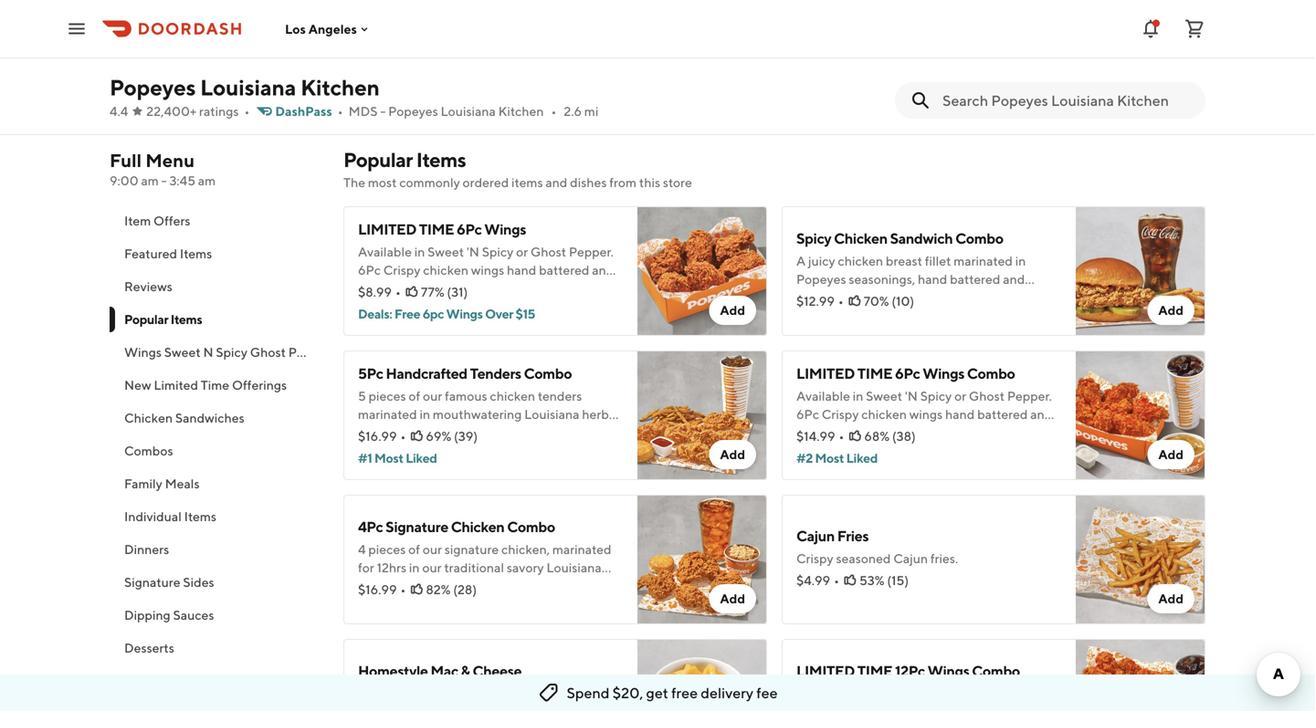 Task type: describe. For each thing, give the bounding box(es) containing it.
chicken inside button
[[124, 411, 173, 426]]

(39)
[[454, 429, 478, 444]]

sandwich
[[891, 230, 953, 247]]

add for cajun fries
[[1159, 592, 1184, 607]]

item offers
[[124, 213, 190, 228]]

limited time 6pc wings combo image
[[1076, 351, 1206, 481]]

0 horizontal spatial in
[[415, 244, 425, 260]]

add for 5pc handcrafted tenders combo
[[720, 447, 746, 462]]

0 vertical spatial chicken
[[834, 230, 888, 247]]

made
[[509, 687, 542, 702]]

cajun fries image
[[1076, 495, 1206, 625]]

0 vertical spatial louisiana
[[200, 74, 296, 101]]

mds
[[349, 104, 378, 119]]

$16.99 for 4pc
[[358, 583, 397, 598]]

and inside homestyle mac & cheese homestyle mac & cheese made with real butter and cream, topped with shredde
[[397, 705, 419, 712]]

2 am from the left
[[198, 173, 216, 188]]

combos button
[[110, 435, 322, 468]]

5
[[380, 81, 386, 94]]

time for limited time 6pc wings available in sweet 'n spicy or ghost pepper. 6pc crispy chicken wings hand battered and breaded, available in your wing flavor choice. includes dipping sauce.
[[419, 221, 454, 238]]

dinners button
[[110, 534, 322, 567]]

featured items
[[124, 246, 212, 261]]

featured
[[124, 246, 177, 261]]

• for limited time 6pc wings
[[396, 285, 401, 300]]

tenders
[[470, 365, 522, 382]]

notification bell image
[[1140, 18, 1162, 40]]

items for featured items
[[180, 246, 212, 261]]

limited for limited time 6pc wings combo
[[797, 365, 855, 382]]

beverages button
[[110, 665, 322, 698]]

2.6
[[564, 104, 582, 119]]

most for limited
[[815, 451, 844, 466]]

69%
[[426, 429, 452, 444]]

5pc handcrafted tenders combo image
[[638, 351, 768, 481]]

sweet inside limited time 6pc wings available in sweet 'n spicy or ghost pepper. 6pc crispy chicken wings hand battered and breaded, available in your wing flavor choice. includes dipping sauce.
[[428, 244, 464, 260]]

your
[[480, 281, 506, 296]]

combo for 5pc handcrafted tenders combo
[[524, 365, 572, 382]]

spicy chicken sandwich combo image
[[1076, 207, 1206, 336]]

item
[[124, 213, 151, 228]]

1 vertical spatial mac
[[424, 687, 449, 702]]

liked for handcrafted
[[406, 451, 437, 466]]

full menu 9:00 am - 3:45 am
[[110, 150, 216, 188]]

popular items the most commonly ordered items and dishes from this store
[[344, 148, 692, 190]]

0 vertical spatial mac
[[431, 663, 459, 680]]

$16.99 • for 4pc
[[358, 583, 406, 598]]

signature sides
[[124, 575, 214, 590]]

• for cajun fries
[[834, 573, 840, 588]]

mi
[[585, 104, 599, 119]]

limited time 6pc wings image
[[638, 207, 768, 336]]

0 horizontal spatial 6pc
[[358, 263, 381, 278]]

4.4
[[110, 104, 128, 119]]

#2
[[797, 451, 813, 466]]

los angeles
[[285, 21, 357, 36]]

0 horizontal spatial kitchen
[[301, 74, 380, 101]]

(28)
[[453, 583, 477, 598]]

• down the popeyes louisiana kitchen
[[244, 104, 250, 119]]

77% (31)
[[421, 285, 468, 300]]

signature inside button
[[124, 575, 181, 590]]

free
[[395, 307, 421, 322]]

desserts
[[124, 641, 174, 656]]

meals
[[165, 477, 200, 492]]

family meals button
[[110, 468, 322, 501]]

individual items button
[[110, 501, 322, 534]]

• for limited time 6pc wings combo
[[839, 429, 845, 444]]

store
[[663, 175, 692, 190]]

stars
[[388, 81, 411, 94]]

dipping sauces
[[124, 608, 214, 623]]

sandwiches
[[175, 411, 245, 426]]

sides
[[183, 575, 214, 590]]

choice.
[[574, 281, 616, 296]]

n
[[203, 345, 213, 360]]

family
[[124, 477, 162, 492]]

featured items button
[[110, 238, 322, 270]]

homestyle mac & cheese image
[[638, 640, 768, 712]]

includes
[[358, 299, 408, 314]]

• for 4pc signature chicken combo
[[401, 583, 406, 598]]

limited time 12pc wings combo
[[797, 663, 1021, 680]]

(31)
[[447, 285, 468, 300]]

limited for limited time 6pc wings available in sweet 'n spicy or ghost pepper. 6pc crispy chicken wings hand battered and breaded, available in your wing flavor choice. includes dipping sauce.
[[358, 221, 417, 238]]

6pc for limited time 6pc wings combo
[[895, 365, 921, 382]]

from
[[610, 175, 637, 190]]

seasoned
[[837, 551, 891, 567]]

dashpass
[[275, 104, 332, 119]]

0 vertical spatial &
[[461, 663, 470, 680]]

4pc
[[358, 519, 383, 536]]

deals:
[[358, 307, 392, 322]]

• left 2.6
[[551, 104, 557, 119]]

limited for limited time 12pc wings combo
[[797, 663, 855, 680]]

cajun fries crispy seasoned cajun fries.
[[797, 528, 959, 567]]

liked for time
[[847, 451, 878, 466]]

and inside popular items the most commonly ordered items and dishes from this store
[[546, 175, 568, 190]]

beverages
[[124, 674, 185, 689]]

commonly
[[400, 175, 460, 190]]

1 horizontal spatial popeyes
[[388, 104, 438, 119]]

$20,
[[613, 685, 644, 702]]

free
[[672, 685, 698, 702]]

items for popular items
[[171, 312, 202, 327]]

dipping
[[410, 299, 455, 314]]

1 am from the left
[[141, 173, 159, 188]]

$12.99
[[797, 294, 835, 309]]

of
[[368, 81, 378, 94]]

time
[[201, 378, 229, 393]]

add for limited time 6pc wings combo
[[1159, 447, 1184, 462]]

reviews
[[124, 279, 173, 294]]

12pc
[[895, 663, 925, 680]]

1 vertical spatial cajun
[[894, 551, 928, 567]]

most
[[368, 175, 397, 190]]

53% (15)
[[860, 573, 909, 588]]

5pc handcrafted tenders combo
[[358, 365, 572, 382]]

spend
[[567, 685, 610, 702]]

limited time 12pc wings combo image
[[1076, 640, 1206, 712]]

0 vertical spatial with
[[544, 687, 570, 702]]

82% (28)
[[426, 583, 477, 598]]

offerings
[[232, 378, 287, 393]]

limited time 6pc wings available in sweet 'n spicy or ghost pepper. 6pc crispy chicken wings hand battered and breaded, available in your wing flavor choice. includes dipping sauce.
[[358, 221, 616, 314]]

1 horizontal spatial kitchen
[[499, 104, 544, 119]]

item offers button
[[110, 205, 322, 238]]

butter
[[358, 705, 395, 712]]

1 vertical spatial cheese
[[462, 687, 506, 702]]

add for spicy chicken sandwich combo
[[1159, 303, 1184, 318]]

items
[[512, 175, 543, 190]]

spicy inside button
[[216, 345, 248, 360]]

spend $20, get free delivery fee
[[567, 685, 778, 702]]

Item Search search field
[[943, 90, 1192, 111]]

flavor
[[539, 281, 572, 296]]

(38)
[[893, 429, 916, 444]]

1 homestyle from the top
[[358, 663, 428, 680]]

(10)
[[892, 294, 915, 309]]

los angeles button
[[285, 21, 372, 36]]

68%
[[865, 429, 890, 444]]

add button for 4pc signature chicken combo
[[709, 585, 757, 614]]

ratings
[[199, 104, 239, 119]]

4pc signature chicken combo
[[358, 519, 555, 536]]

5pc
[[358, 365, 383, 382]]

$16.99 • for 5pc
[[358, 429, 406, 444]]

• for 5pc handcrafted tenders combo
[[401, 429, 406, 444]]



Task type: locate. For each thing, give the bounding box(es) containing it.
open menu image
[[66, 18, 88, 40]]

0 vertical spatial homestyle
[[358, 663, 428, 680]]

signature up the dipping
[[124, 575, 181, 590]]

with down made
[[508, 705, 534, 712]]

in up "sauce." at the left of the page
[[467, 281, 477, 296]]

sauce.
[[457, 299, 494, 314]]

reviews button
[[110, 270, 322, 303]]

add button for spicy chicken sandwich combo
[[1148, 296, 1195, 325]]

1 vertical spatial 6pc
[[358, 263, 381, 278]]

1 horizontal spatial chicken
[[451, 519, 505, 536]]

0 vertical spatial limited
[[358, 221, 417, 238]]

signature right 4pc
[[386, 519, 449, 536]]

louisiana up the ratings
[[200, 74, 296, 101]]

chicken left sandwich
[[834, 230, 888, 247]]

• right $12.99
[[839, 294, 844, 309]]

1 $16.99 • from the top
[[358, 429, 406, 444]]

available
[[358, 244, 412, 260]]

1 $16.99 from the top
[[358, 429, 397, 444]]

items for popular items the most commonly ordered items and dishes from this store
[[416, 148, 466, 172]]

1 vertical spatial with
[[508, 705, 534, 712]]

0 vertical spatial $16.99
[[358, 429, 397, 444]]

77%
[[421, 285, 445, 300]]

1 vertical spatial popeyes
[[388, 104, 438, 119]]

1 vertical spatial and
[[592, 263, 614, 278]]

$14.99
[[797, 429, 836, 444]]

$8.99
[[358, 285, 392, 300]]

$4.99 •
[[797, 573, 840, 588]]

$16.99
[[358, 429, 397, 444], [358, 583, 397, 598]]

time up chicken
[[419, 221, 454, 238]]

full
[[110, 150, 142, 171]]

sweet inside button
[[164, 345, 201, 360]]

• right the $4.99
[[834, 573, 840, 588]]

$16.99 •
[[358, 429, 406, 444], [358, 583, 406, 598]]

1 most from the left
[[375, 451, 404, 466]]

kitchen left 2.6
[[499, 104, 544, 119]]

82%
[[426, 583, 451, 598]]

1 vertical spatial in
[[467, 281, 477, 296]]

- inside full menu 9:00 am - 3:45 am
[[161, 173, 167, 188]]

limited time 6pc wings combo
[[797, 365, 1016, 382]]

popular items
[[124, 312, 202, 327]]

1 liked from the left
[[406, 451, 437, 466]]

wings for limited time 6pc wings combo
[[923, 365, 965, 382]]

desserts button
[[110, 632, 322, 665]]

1 vertical spatial $16.99
[[358, 583, 397, 598]]

1 vertical spatial louisiana
[[441, 104, 496, 119]]

1 horizontal spatial liked
[[847, 451, 878, 466]]

crispy down available in the top left of the page
[[384, 263, 421, 278]]

available
[[413, 281, 464, 296]]

0 vertical spatial 6pc
[[457, 221, 482, 238]]

$16.99 up #1
[[358, 429, 397, 444]]

0 vertical spatial $16.99 •
[[358, 429, 406, 444]]

2 vertical spatial limited
[[797, 663, 855, 680]]

fries.
[[931, 551, 959, 567]]

homestyle mac & cheese homestyle mac & cheese made with real butter and cream, topped with shredde
[[358, 663, 594, 712]]

breaded,
[[358, 281, 410, 296]]

0 horizontal spatial spicy
[[216, 345, 248, 360]]

-
[[380, 104, 386, 119], [161, 173, 167, 188]]

1 vertical spatial chicken
[[124, 411, 173, 426]]

popular
[[344, 148, 413, 172], [124, 312, 168, 327]]

crispy inside limited time 6pc wings available in sweet 'n spicy or ghost pepper. 6pc crispy chicken wings hand battered and breaded, available in your wing flavor choice. includes dipping sauce.
[[384, 263, 421, 278]]

1 vertical spatial limited
[[797, 365, 855, 382]]

0 vertical spatial ghost
[[531, 244, 567, 260]]

53%
[[860, 573, 885, 588]]

delivery
[[701, 685, 754, 702]]

most down $14.99 •
[[815, 451, 844, 466]]

$16.99 • up #1 most liked
[[358, 429, 406, 444]]

1 horizontal spatial spicy
[[482, 244, 514, 260]]

time inside limited time 6pc wings available in sweet 'n spicy or ghost pepper. 6pc crispy chicken wings hand battered and breaded, available in your wing flavor choice. includes dipping sauce.
[[419, 221, 454, 238]]

crispy inside cajun fries crispy seasoned cajun fries.
[[797, 551, 834, 567]]

and right butter
[[397, 705, 419, 712]]

1 vertical spatial signature
[[124, 575, 181, 590]]

chicken up combos
[[124, 411, 173, 426]]

1 horizontal spatial with
[[544, 687, 570, 702]]

•
[[244, 104, 250, 119], [338, 104, 343, 119], [551, 104, 557, 119], [396, 285, 401, 300], [839, 294, 844, 309], [401, 429, 406, 444], [839, 429, 845, 444], [834, 573, 840, 588], [401, 583, 406, 598]]

6pc up 'n
[[457, 221, 482, 238]]

0 horizontal spatial popular
[[124, 312, 168, 327]]

1 horizontal spatial 6pc
[[457, 221, 482, 238]]

1 vertical spatial -
[[161, 173, 167, 188]]

crispy up the $4.99
[[797, 551, 834, 567]]

new limited time offerings button
[[110, 369, 322, 402]]

6pc up $8.99
[[358, 263, 381, 278]]

1 vertical spatial $16.99 •
[[358, 583, 406, 598]]

items inside popular items the most commonly ordered items and dishes from this store
[[416, 148, 466, 172]]

1 vertical spatial homestyle
[[358, 687, 421, 702]]

limited up $14.99 •
[[797, 365, 855, 382]]

fee
[[757, 685, 778, 702]]

0 vertical spatial cajun
[[797, 528, 835, 545]]

wings inside button
[[124, 345, 162, 360]]

2 most from the left
[[815, 451, 844, 466]]

6pc
[[423, 307, 444, 322]]

0 horizontal spatial cajun
[[797, 528, 835, 545]]

chicken sandwiches
[[124, 411, 245, 426]]

sweet up chicken
[[428, 244, 464, 260]]

2 horizontal spatial chicken
[[834, 230, 888, 247]]

4pc signature chicken combo image
[[638, 495, 768, 625]]

dashpass •
[[275, 104, 343, 119]]

items down item offers "button" on the left top
[[180, 246, 212, 261]]

cajun left the fries
[[797, 528, 835, 545]]

popular for popular items the most commonly ordered items and dishes from this store
[[344, 148, 413, 172]]

homestyle
[[358, 663, 428, 680], [358, 687, 421, 702]]

1 horizontal spatial in
[[467, 281, 477, 296]]

cajun
[[797, 528, 835, 545], [894, 551, 928, 567]]

add button for limited time 6pc wings
[[709, 296, 757, 325]]

crispy
[[384, 263, 421, 278], [797, 551, 834, 567]]

70%
[[864, 294, 890, 309]]

most for 5pc
[[375, 451, 404, 466]]

0 horizontal spatial liked
[[406, 451, 437, 466]]

& up the topped on the bottom
[[461, 663, 470, 680]]

items down family meals button
[[184, 509, 217, 524]]

popeyes down stars
[[388, 104, 438, 119]]

new
[[124, 378, 151, 393]]

2 horizontal spatial spicy
[[797, 230, 832, 247]]

0 items, open order cart image
[[1184, 18, 1206, 40]]

- left 3:45
[[161, 173, 167, 188]]

spicy inside limited time 6pc wings available in sweet 'n spicy or ghost pepper. 6pc crispy chicken wings hand battered and breaded, available in your wing flavor choice. includes dipping sauce.
[[482, 244, 514, 260]]

- right mds
[[380, 104, 386, 119]]

topped
[[463, 705, 506, 712]]

time up 68%
[[858, 365, 893, 382]]

69% (39)
[[426, 429, 478, 444]]

this
[[640, 175, 661, 190]]

or
[[516, 244, 528, 260]]

0 horizontal spatial and
[[397, 705, 419, 712]]

1 horizontal spatial popular
[[344, 148, 413, 172]]

combo
[[956, 230, 1004, 247], [524, 365, 572, 382], [968, 365, 1016, 382], [507, 519, 555, 536], [972, 663, 1021, 680]]

6pc for limited time 6pc wings available in sweet 'n spicy or ghost pepper. 6pc crispy chicken wings hand battered and breaded, available in your wing flavor choice. includes dipping sauce.
[[457, 221, 482, 238]]

$16.99 left "82%"
[[358, 583, 397, 598]]

add button for 5pc handcrafted tenders combo
[[709, 440, 757, 470]]

dipping
[[124, 608, 171, 623]]

wings for deals: free 6pc wings over $15
[[446, 307, 483, 322]]

0 horizontal spatial with
[[508, 705, 534, 712]]

0 horizontal spatial -
[[161, 173, 167, 188]]

items down reviews button
[[171, 312, 202, 327]]

0 horizontal spatial most
[[375, 451, 404, 466]]

ghost inside button
[[250, 345, 286, 360]]

spicy right n
[[216, 345, 248, 360]]

cheese
[[473, 663, 522, 680], [462, 687, 506, 702]]

0 vertical spatial popular
[[344, 148, 413, 172]]

1 vertical spatial popular
[[124, 312, 168, 327]]

popeyes
[[110, 74, 196, 101], [388, 104, 438, 119]]

0 horizontal spatial crispy
[[384, 263, 421, 278]]

real
[[572, 687, 594, 702]]

1 horizontal spatial crispy
[[797, 551, 834, 567]]

• up #2 most liked
[[839, 429, 845, 444]]

0 horizontal spatial chicken
[[124, 411, 173, 426]]

individual items
[[124, 509, 217, 524]]

signature
[[386, 519, 449, 536], [124, 575, 181, 590]]

limited
[[154, 378, 198, 393]]

1 horizontal spatial am
[[198, 173, 216, 188]]

spicy up wings at the top of the page
[[482, 244, 514, 260]]

popular down the 'reviews'
[[124, 312, 168, 327]]

0 vertical spatial sweet
[[428, 244, 464, 260]]

liked down 68%
[[847, 451, 878, 466]]

9:00
[[110, 173, 139, 188]]

and inside limited time 6pc wings available in sweet 'n spicy or ghost pepper. 6pc crispy chicken wings hand battered and breaded, available in your wing flavor choice. includes dipping sauce.
[[592, 263, 614, 278]]

0 horizontal spatial sweet
[[164, 345, 201, 360]]

#1
[[358, 451, 372, 466]]

of 5 stars
[[368, 81, 411, 94]]

signature sides button
[[110, 567, 322, 599]]

68% (38)
[[865, 429, 916, 444]]

popular up most
[[344, 148, 413, 172]]

items
[[416, 148, 466, 172], [180, 246, 212, 261], [171, 312, 202, 327], [184, 509, 217, 524]]

combo for spicy chicken sandwich combo
[[956, 230, 1004, 247]]

1 horizontal spatial and
[[546, 175, 568, 190]]

louisiana
[[200, 74, 296, 101], [441, 104, 496, 119]]

menu
[[145, 150, 195, 171]]

popular inside popular items the most commonly ordered items and dishes from this store
[[344, 148, 413, 172]]

0 vertical spatial -
[[380, 104, 386, 119]]

los
[[285, 21, 306, 36]]

2 vertical spatial time
[[858, 663, 893, 680]]

limited left "12pc"
[[797, 663, 855, 680]]

wings sweet n spicy ghost pepper
[[124, 345, 331, 360]]

#1 most liked
[[358, 451, 437, 466]]

2 horizontal spatial and
[[592, 263, 614, 278]]

and up the choice.
[[592, 263, 614, 278]]

• up #1 most liked
[[401, 429, 406, 444]]

sweet left n
[[164, 345, 201, 360]]

$14.99 •
[[797, 429, 845, 444]]

kitchen up mds
[[301, 74, 380, 101]]

wings inside limited time 6pc wings available in sweet 'n spicy or ghost pepper. 6pc crispy chicken wings hand battered and breaded, available in your wing flavor choice. includes dipping sauce.
[[485, 221, 526, 238]]

1 vertical spatial crispy
[[797, 551, 834, 567]]

2 vertical spatial 6pc
[[895, 365, 921, 382]]

popular for popular items
[[124, 312, 168, 327]]

1 horizontal spatial &
[[461, 663, 470, 680]]

am right 3:45
[[198, 173, 216, 188]]

louisiana up ordered
[[441, 104, 496, 119]]

cajun up the (15)
[[894, 551, 928, 567]]

0 vertical spatial signature
[[386, 519, 449, 536]]

$16.99 for 5pc
[[358, 429, 397, 444]]

ghost up battered
[[531, 244, 567, 260]]

2 homestyle from the top
[[358, 687, 421, 702]]

chicken up (28)
[[451, 519, 505, 536]]

wings for limited time 6pc wings available in sweet 'n spicy or ghost pepper. 6pc crispy chicken wings hand battered and breaded, available in your wing flavor choice. includes dipping sauce.
[[485, 221, 526, 238]]

add for 4pc signature chicken combo
[[720, 592, 746, 607]]

cheese up made
[[473, 663, 522, 680]]

add button for cajun fries
[[1148, 585, 1195, 614]]

most right #1
[[375, 451, 404, 466]]

0 horizontal spatial ghost
[[250, 345, 286, 360]]

1 horizontal spatial sweet
[[428, 244, 464, 260]]

ghost up offerings
[[250, 345, 286, 360]]

• left mds
[[338, 104, 343, 119]]

popeyes up the 22,400+
[[110, 74, 196, 101]]

(15)
[[888, 573, 909, 588]]

1 horizontal spatial signature
[[386, 519, 449, 536]]

1 horizontal spatial most
[[815, 451, 844, 466]]

cream,
[[422, 705, 461, 712]]

0 vertical spatial cheese
[[473, 663, 522, 680]]

1 vertical spatial time
[[858, 365, 893, 382]]

spicy up $12.99
[[797, 230, 832, 247]]

1 vertical spatial kitchen
[[499, 104, 544, 119]]

liked
[[406, 451, 437, 466], [847, 451, 878, 466]]

2 $16.99 • from the top
[[358, 583, 406, 598]]

• for spicy chicken sandwich combo
[[839, 294, 844, 309]]

2 vertical spatial chicken
[[451, 519, 505, 536]]

0 horizontal spatial signature
[[124, 575, 181, 590]]

limited inside limited time 6pc wings available in sweet 'n spicy or ghost pepper. 6pc crispy chicken wings hand battered and breaded, available in your wing flavor choice. includes dipping sauce.
[[358, 221, 417, 238]]

add button for limited time 6pc wings combo
[[1148, 440, 1195, 470]]

1 vertical spatial &
[[451, 687, 460, 702]]

ghost inside limited time 6pc wings available in sweet 'n spicy or ghost pepper. 6pc crispy chicken wings hand battered and breaded, available in your wing flavor choice. includes dipping sauce.
[[531, 244, 567, 260]]

$16.99 • left "82%"
[[358, 583, 406, 598]]

over
[[485, 307, 514, 322]]

$15
[[516, 307, 535, 322]]

0 horizontal spatial louisiana
[[200, 74, 296, 101]]

liked down 69% at left bottom
[[406, 451, 437, 466]]

22,400+
[[146, 104, 197, 119]]

wings sweet n spicy ghost pepper button
[[110, 336, 331, 369]]

items up commonly
[[416, 148, 466, 172]]

hand
[[507, 263, 537, 278]]

cheese up the topped on the bottom
[[462, 687, 506, 702]]

1 horizontal spatial cajun
[[894, 551, 928, 567]]

0 vertical spatial kitchen
[[301, 74, 380, 101]]

1 horizontal spatial ghost
[[531, 244, 567, 260]]

& up cream,
[[451, 687, 460, 702]]

am right 9:00
[[141, 173, 159, 188]]

mac
[[431, 663, 459, 680], [424, 687, 449, 702]]

0 vertical spatial in
[[415, 244, 425, 260]]

2 vertical spatial and
[[397, 705, 419, 712]]

0 vertical spatial time
[[419, 221, 454, 238]]

wings
[[485, 221, 526, 238], [446, 307, 483, 322], [124, 345, 162, 360], [923, 365, 965, 382], [928, 663, 970, 680]]

0 vertical spatial popeyes
[[110, 74, 196, 101]]

ordered
[[463, 175, 509, 190]]

ghost
[[531, 244, 567, 260], [250, 345, 286, 360]]

3:45
[[169, 173, 196, 188]]

battered
[[539, 263, 590, 278]]

1 horizontal spatial louisiana
[[441, 104, 496, 119]]

limited up available in the top left of the page
[[358, 221, 417, 238]]

6pc
[[457, 221, 482, 238], [358, 263, 381, 278], [895, 365, 921, 382]]

0 vertical spatial and
[[546, 175, 568, 190]]

with left the "real"
[[544, 687, 570, 702]]

wings for limited time 12pc wings combo
[[928, 663, 970, 680]]

and right items
[[546, 175, 568, 190]]

1 vertical spatial ghost
[[250, 345, 286, 360]]

individual
[[124, 509, 182, 524]]

items for individual items
[[184, 509, 217, 524]]

time for limited time 6pc wings combo
[[858, 365, 893, 382]]

0 horizontal spatial popeyes
[[110, 74, 196, 101]]

handcrafted
[[386, 365, 468, 382]]

2 liked from the left
[[847, 451, 878, 466]]

pepper
[[288, 345, 331, 360]]

'n
[[467, 244, 480, 260]]

time left "12pc"
[[858, 663, 893, 680]]

0 horizontal spatial am
[[141, 173, 159, 188]]

• right $8.99
[[396, 285, 401, 300]]

kitchen
[[301, 74, 380, 101], [499, 104, 544, 119]]

get
[[647, 685, 669, 702]]

time for limited time 12pc wings combo
[[858, 663, 893, 680]]

0 vertical spatial crispy
[[384, 263, 421, 278]]

0 horizontal spatial &
[[451, 687, 460, 702]]

6pc up '(38)'
[[895, 365, 921, 382]]

1 horizontal spatial -
[[380, 104, 386, 119]]

combo for 4pc signature chicken combo
[[507, 519, 555, 536]]

in up chicken
[[415, 244, 425, 260]]

popeyes louisiana kitchen
[[110, 74, 380, 101]]

• left "82%"
[[401, 583, 406, 598]]

2 $16.99 from the top
[[358, 583, 397, 598]]

add for limited time 6pc wings
[[720, 303, 746, 318]]

2 horizontal spatial 6pc
[[895, 365, 921, 382]]

1 vertical spatial sweet
[[164, 345, 201, 360]]



Task type: vqa. For each thing, say whether or not it's contained in the screenshot.
the bottommost -
yes



